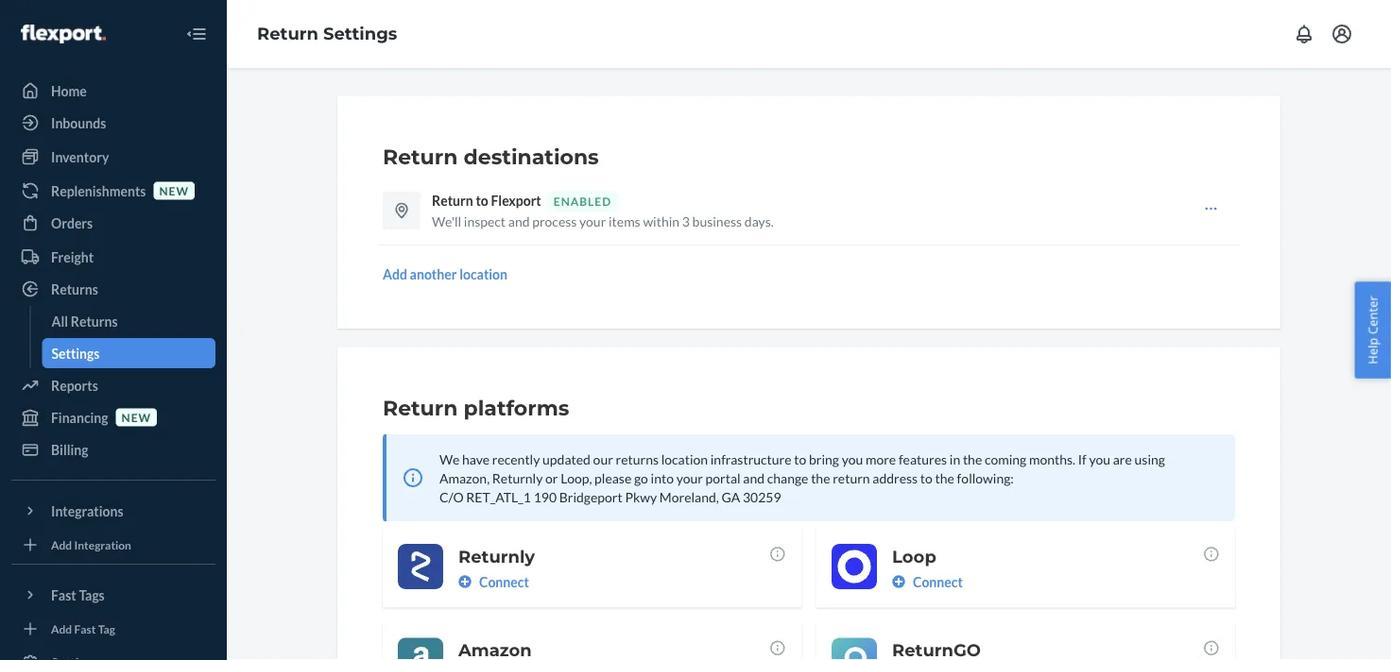 Task type: vqa. For each thing, say whether or not it's contained in the screenshot.
Add Integration link on the left
yes



Task type: locate. For each thing, give the bounding box(es) containing it.
and down flexport
[[508, 213, 530, 229]]

0 horizontal spatial connect button
[[458, 573, 529, 592]]

home
[[51, 83, 87, 99]]

return for return platforms
[[383, 396, 458, 421]]

to up inspect on the left top of page
[[476, 192, 489, 208]]

0 horizontal spatial and
[[508, 213, 530, 229]]

and down the infrastructure
[[743, 470, 765, 486]]

we have recently updated our returns location infrastructure to bring you more features in the coming months. if you are using amazon, returnly or loop, please go into your portal and change the return address to the following: c/o ret_atl_1 190 bridgeport pkwy moreland, ga 30259
[[440, 451, 1165, 505]]

1 horizontal spatial your
[[677, 470, 703, 486]]

1 vertical spatial returns
[[71, 313, 118, 329]]

to
[[476, 192, 489, 208], [794, 451, 807, 467], [921, 470, 933, 486]]

your up moreland,
[[677, 470, 703, 486]]

plus circle image down loop
[[892, 576, 906, 589]]

1 horizontal spatial plus circle image
[[892, 576, 906, 589]]

0 horizontal spatial connect
[[479, 574, 529, 590]]

add
[[383, 266, 407, 282], [51, 538, 72, 552], [51, 622, 72, 636]]

orders link
[[11, 208, 216, 238]]

2 you from the left
[[1089, 451, 1111, 467]]

0 horizontal spatial your
[[580, 213, 606, 229]]

connect
[[479, 574, 529, 590], [913, 574, 963, 590]]

fast left "tag"
[[74, 622, 96, 636]]

fast tags button
[[11, 580, 216, 611]]

returnly
[[492, 470, 543, 486], [458, 546, 535, 567]]

add down fast tags
[[51, 622, 72, 636]]

close navigation image
[[185, 23, 208, 45]]

1 horizontal spatial connect button
[[892, 573, 963, 592]]

1 connect button from the left
[[458, 573, 529, 592]]

replenishments
[[51, 183, 146, 199]]

to up change
[[794, 451, 807, 467]]

help center button
[[1355, 282, 1391, 379]]

returnly inside we have recently updated our returns location infrastructure to bring you more features in the coming months. if you are using amazon, returnly or loop, please go into your portal and change the return address to the following: c/o ret_atl_1 190 bridgeport pkwy moreland, ga 30259
[[492, 470, 543, 486]]

billing link
[[11, 435, 216, 465]]

orders
[[51, 215, 93, 231]]

new for financing
[[122, 411, 151, 424]]

0 vertical spatial returnly
[[492, 470, 543, 486]]

return
[[833, 470, 870, 486]]

connect for returnly
[[479, 574, 529, 590]]

add left integration
[[51, 538, 72, 552]]

1 vertical spatial add
[[51, 538, 72, 552]]

return settings link
[[257, 23, 397, 44]]

freight link
[[11, 242, 216, 272]]

using
[[1135, 451, 1165, 467]]

returnly down "recently"
[[492, 470, 543, 486]]

0 vertical spatial add
[[383, 266, 407, 282]]

returns
[[616, 451, 659, 467]]

help center
[[1364, 296, 1382, 365]]

1 plus circle image from the left
[[458, 576, 472, 589]]

1 you from the left
[[842, 451, 863, 467]]

add inside add another location button
[[383, 266, 407, 282]]

returnly down ret_atl_1
[[458, 546, 535, 567]]

0 horizontal spatial location
[[460, 266, 508, 282]]

0 vertical spatial location
[[460, 266, 508, 282]]

fast inside add fast tag link
[[74, 622, 96, 636]]

to down features
[[921, 470, 933, 486]]

2 plus circle image from the left
[[892, 576, 906, 589]]

the right in
[[963, 451, 982, 467]]

1 horizontal spatial new
[[159, 184, 189, 198]]

we'll inspect and process your items within 3 business days.
[[432, 213, 774, 229]]

add another location
[[383, 266, 508, 282]]

features
[[899, 451, 947, 467]]

connect down loop
[[913, 574, 963, 590]]

reports link
[[11, 371, 216, 401]]

billing
[[51, 442, 88, 458]]

and
[[508, 213, 530, 229], [743, 470, 765, 486]]

2 connect button from the left
[[892, 573, 963, 592]]

plus circle image down "c/o"
[[458, 576, 472, 589]]

months.
[[1029, 451, 1076, 467]]

ret_atl_1
[[466, 489, 531, 505]]

1 horizontal spatial settings
[[323, 23, 397, 44]]

1 vertical spatial returnly
[[458, 546, 535, 567]]

fast left tags
[[51, 588, 76, 604]]

0 vertical spatial to
[[476, 192, 489, 208]]

you up return
[[842, 451, 863, 467]]

1 connect from the left
[[479, 574, 529, 590]]

plus circle image
[[458, 576, 472, 589], [892, 576, 906, 589]]

1 vertical spatial fast
[[74, 622, 96, 636]]

new down reports link
[[122, 411, 151, 424]]

days.
[[745, 213, 774, 229]]

0 horizontal spatial plus circle image
[[458, 576, 472, 589]]

inspect
[[464, 213, 506, 229]]

business
[[693, 213, 742, 229]]

1 vertical spatial and
[[743, 470, 765, 486]]

1 horizontal spatial and
[[743, 470, 765, 486]]

1 horizontal spatial location
[[661, 451, 708, 467]]

new up orders "link"
[[159, 184, 189, 198]]

0 vertical spatial returns
[[51, 281, 98, 297]]

you
[[842, 451, 863, 467], [1089, 451, 1111, 467]]

returns down the freight at left top
[[51, 281, 98, 297]]

connect button
[[458, 573, 529, 592], [892, 573, 963, 592]]

amazon,
[[440, 470, 490, 486]]

new
[[159, 184, 189, 198], [122, 411, 151, 424]]

within
[[643, 213, 680, 229]]

add for add integration
[[51, 538, 72, 552]]

infrastructure
[[711, 451, 792, 467]]

1 vertical spatial to
[[794, 451, 807, 467]]

0 vertical spatial new
[[159, 184, 189, 198]]

tag
[[98, 622, 115, 636]]

1 vertical spatial location
[[661, 451, 708, 467]]

ga
[[722, 489, 740, 505]]

enabled
[[554, 194, 612, 208]]

the down bring
[[811, 470, 830, 486]]

0 vertical spatial settings
[[323, 23, 397, 44]]

0 horizontal spatial you
[[842, 451, 863, 467]]

fast
[[51, 588, 76, 604], [74, 622, 96, 636]]

0 vertical spatial fast
[[51, 588, 76, 604]]

add inside add integration 'link'
[[51, 538, 72, 552]]

1 horizontal spatial to
[[794, 451, 807, 467]]

2 horizontal spatial to
[[921, 470, 933, 486]]

plus circle image for loop
[[892, 576, 906, 589]]

1 horizontal spatial you
[[1089, 451, 1111, 467]]

freight
[[51, 249, 94, 265]]

your down enabled
[[580, 213, 606, 229]]

add left another
[[383, 266, 407, 282]]

1 vertical spatial your
[[677, 470, 703, 486]]

our
[[593, 451, 613, 467]]

1 horizontal spatial connect
[[913, 574, 963, 590]]

0 horizontal spatial new
[[122, 411, 151, 424]]

2 vertical spatial add
[[51, 622, 72, 636]]

add inside add fast tag link
[[51, 622, 72, 636]]

all returns
[[52, 313, 118, 329]]

bridgeport
[[559, 489, 623, 505]]

inbounds
[[51, 115, 106, 131]]

add for add another location
[[383, 266, 407, 282]]

returns
[[51, 281, 98, 297], [71, 313, 118, 329]]

1 vertical spatial settings
[[52, 346, 100, 362]]

plus circle image for returnly
[[458, 576, 472, 589]]

inbounds link
[[11, 108, 216, 138]]

location right another
[[460, 266, 508, 282]]

3
[[682, 213, 690, 229]]

are
[[1113, 451, 1132, 467]]

the
[[963, 451, 982, 467], [811, 470, 830, 486], [935, 470, 955, 486]]

2 connect from the left
[[913, 574, 963, 590]]

location
[[460, 266, 508, 282], [661, 451, 708, 467]]

connect button for loop
[[892, 573, 963, 592]]

location up into
[[661, 451, 708, 467]]

we'll
[[432, 213, 461, 229]]

the down in
[[935, 470, 955, 486]]

returns right all
[[71, 313, 118, 329]]

connect button down ret_atl_1
[[458, 573, 529, 592]]

1 vertical spatial new
[[122, 411, 151, 424]]

you right if
[[1089, 451, 1111, 467]]

settings
[[323, 23, 397, 44], [52, 346, 100, 362]]

connect down ret_atl_1
[[479, 574, 529, 590]]

inventory link
[[11, 142, 216, 172]]

go
[[634, 470, 648, 486]]

connect button down loop
[[892, 573, 963, 592]]



Task type: describe. For each thing, give the bounding box(es) containing it.
financing
[[51, 410, 108, 426]]

process
[[532, 213, 577, 229]]

portal
[[706, 470, 741, 486]]

add another location button
[[383, 265, 508, 284]]

loop,
[[561, 470, 592, 486]]

another
[[410, 266, 457, 282]]

return platforms
[[383, 396, 569, 421]]

new for replenishments
[[159, 184, 189, 198]]

add integration link
[[11, 534, 216, 557]]

2 horizontal spatial the
[[963, 451, 982, 467]]

flexport logo image
[[21, 25, 106, 43]]

add fast tag
[[51, 622, 115, 636]]

settings link
[[42, 338, 216, 369]]

address
[[873, 470, 918, 486]]

return settings
[[257, 23, 397, 44]]

return to flexport
[[432, 192, 541, 208]]

please
[[595, 470, 632, 486]]

add fast tag link
[[11, 618, 216, 641]]

or
[[545, 470, 558, 486]]

if
[[1078, 451, 1087, 467]]

in
[[950, 451, 961, 467]]

and inside we have recently updated our returns location infrastructure to bring you more features in the coming months. if you are using amazon, returnly or loop, please go into your portal and change the return address to the following: c/o ret_atl_1 190 bridgeport pkwy moreland, ga 30259
[[743, 470, 765, 486]]

0 horizontal spatial settings
[[52, 346, 100, 362]]

0 horizontal spatial the
[[811, 470, 830, 486]]

integrations
[[51, 503, 123, 519]]

have
[[462, 451, 490, 467]]

change
[[767, 470, 809, 486]]

loop
[[892, 546, 937, 567]]

connect button for returnly
[[458, 573, 529, 592]]

open notifications image
[[1293, 23, 1316, 45]]

return destinations
[[383, 144, 599, 170]]

inventory
[[51, 149, 109, 165]]

return for return settings
[[257, 23, 318, 44]]

bring
[[809, 451, 839, 467]]

add integration
[[51, 538, 131, 552]]

location inside button
[[460, 266, 508, 282]]

home link
[[11, 76, 216, 106]]

connect for loop
[[913, 574, 963, 590]]

updated
[[543, 451, 591, 467]]

recently
[[492, 451, 540, 467]]

all
[[52, 313, 68, 329]]

into
[[651, 470, 674, 486]]

integrations button
[[11, 496, 216, 527]]

moreland,
[[660, 489, 719, 505]]

add for add fast tag
[[51, 622, 72, 636]]

center
[[1364, 296, 1382, 335]]

flexport
[[491, 192, 541, 208]]

190
[[534, 489, 557, 505]]

return for return to flexport
[[432, 192, 473, 208]]

location inside we have recently updated our returns location infrastructure to bring you more features in the coming months. if you are using amazon, returnly or loop, please go into your portal and change the return address to the following: c/o ret_atl_1 190 bridgeport pkwy moreland, ga 30259
[[661, 451, 708, 467]]

platforms
[[464, 396, 569, 421]]

pkwy
[[625, 489, 657, 505]]

following:
[[957, 470, 1014, 486]]

destinations
[[464, 144, 599, 170]]

open account menu image
[[1331, 23, 1354, 45]]

we
[[440, 451, 460, 467]]

return for return destinations
[[383, 144, 458, 170]]

more
[[866, 451, 896, 467]]

reports
[[51, 378, 98, 394]]

fast tags
[[51, 588, 105, 604]]

your inside we have recently updated our returns location infrastructure to bring you more features in the coming months. if you are using amazon, returnly or loop, please go into your portal and change the return address to the following: c/o ret_atl_1 190 bridgeport pkwy moreland, ga 30259
[[677, 470, 703, 486]]

tags
[[79, 588, 105, 604]]

fast inside fast tags "dropdown button"
[[51, 588, 76, 604]]

help
[[1364, 338, 1382, 365]]

2 vertical spatial to
[[921, 470, 933, 486]]

0 vertical spatial your
[[580, 213, 606, 229]]

returns link
[[11, 274, 216, 304]]

items
[[609, 213, 641, 229]]

0 vertical spatial and
[[508, 213, 530, 229]]

0 horizontal spatial to
[[476, 192, 489, 208]]

coming
[[985, 451, 1027, 467]]

1 horizontal spatial the
[[935, 470, 955, 486]]

all returns link
[[42, 306, 216, 337]]

30259
[[743, 489, 781, 505]]

c/o
[[440, 489, 464, 505]]

integration
[[74, 538, 131, 552]]



